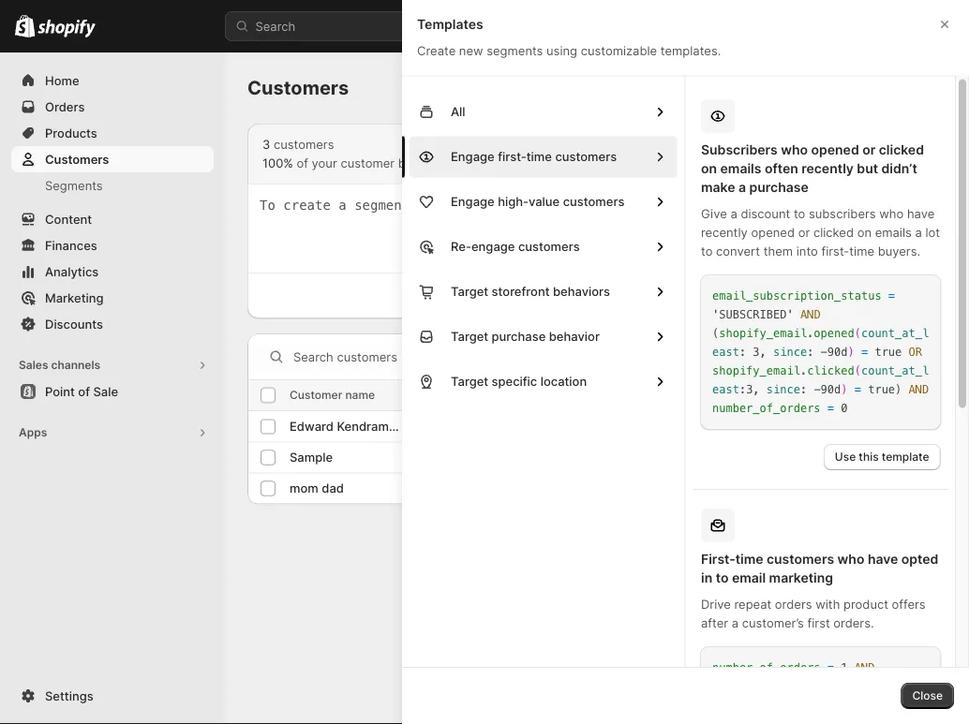 Task type: describe. For each thing, give the bounding box(es) containing it.
true for true )
[[868, 383, 895, 396]]

a left lot on the top right of page
[[915, 225, 922, 239]]

time inside first-time customers who have opted in to email marketing
[[735, 551, 763, 567]]

or inside the subscribers who opened or clicked on emails often recently but didn't make a purchase
[[862, 142, 876, 158]]

0 horizontal spatial customers
[[45, 152, 109, 166]]

customers inside 3 customers 100% of your customer base
[[274, 137, 334, 151]]

create
[[417, 43, 456, 58]]

storefront
[[492, 285, 550, 299]]

apps
[[19, 426, 47, 440]]

0 horizontal spatial and
[[800, 308, 821, 321]]

re-
[[451, 240, 472, 254]]

customizable
[[581, 43, 657, 58]]

email
[[450, 389, 479, 402]]

have inside give a discount to subscribers who have recently opened or clicked on emails a lot to convert them into first-time buyers.
[[907, 206, 935, 220]]

0 vertical spatial -
[[821, 346, 827, 359]]

search button
[[225, 11, 769, 41]]

time inside give a discount to subscribers who have recently opened or clicked on emails a lot to convert them into first-time buyers.
[[849, 243, 874, 258]]

on inside give a discount to subscribers who have recently opened or clicked on emails a lot to convert them into first-time buyers.
[[857, 225, 872, 239]]

: left orders
[[739, 383, 746, 396]]

shopify_email.opened
[[719, 327, 854, 340]]

) right amount
[[895, 383, 902, 396]]

0 vertical spatial 90d
[[827, 346, 848, 359]]

this
[[859, 450, 879, 464]]

owasso ok, united states
[[573, 481, 725, 496]]

( shopify_email.opened (
[[712, 327, 861, 340]]

3 for 3 customers 100% of your customer base
[[263, 137, 270, 151]]

target purchase behavior button
[[410, 316, 677, 358]]

offers
[[892, 597, 926, 611]]

1 number_of_orders from the top
[[712, 402, 821, 415]]

dad
[[322, 481, 344, 496]]

product
[[843, 597, 888, 611]]

in
[[701, 570, 712, 586]]

drive repeat orders with product offers after a customer's first orders.
[[701, 597, 926, 630]]

1 vertical spatial to
[[701, 243, 713, 258]]

sales
[[19, 359, 48, 372]]

into
[[796, 243, 818, 258]]

sample link
[[290, 449, 333, 467]]

0 orders for owasso ok, united states
[[767, 481, 815, 496]]

a inside the subscribers who opened or clicked on emails often recently but didn't make a purchase
[[738, 179, 746, 195]]

engage
[[472, 240, 515, 254]]

clicked inside the subscribers who opened or clicked on emails often recently but didn't make a purchase
[[879, 142, 924, 158]]

0 vertical spatial 0
[[841, 402, 848, 415]]

states for owasso ok, united states
[[688, 481, 725, 496]]

subscribers who opened or clicked on emails often recently but didn't make a purchase
[[701, 142, 924, 195]]

owasso
[[573, 481, 619, 496]]

ok,
[[622, 481, 643, 496]]

a inside drive repeat orders with product offers after a customer's first orders.
[[732, 616, 738, 630]]

close
[[913, 690, 943, 703]]

first-
[[701, 551, 735, 567]]

subscribers
[[809, 206, 876, 220]]

have inside first-time customers who have opted in to email marketing
[[868, 551, 898, 567]]

1 vertical spatial since :
[[766, 383, 807, 396]]

= left 1 in the bottom of the page
[[827, 661, 834, 675]]

1 vertical spatial -90d )
[[814, 383, 848, 396]]

edward kendramedoanderondosen
[[290, 419, 495, 434]]

of
[[297, 156, 308, 170]]

segments
[[45, 178, 103, 193]]

repeat
[[734, 597, 771, 611]]

shopify image
[[38, 19, 96, 38]]

1 vertical spatial since
[[766, 383, 800, 396]]

: left 3 ,
[[739, 346, 746, 359]]

didn't
[[881, 160, 917, 176]]

2 vertical spatial 3
[[746, 383, 753, 396]]

purchase inside the subscribers who opened or clicked on emails often recently but didn't make a purchase
[[749, 179, 808, 195]]

opened inside the subscribers who opened or clicked on emails often recently but didn't make a purchase
[[811, 142, 859, 158]]

$0.00 for owasso ok, united states
[[834, 481, 867, 496]]

your
[[312, 156, 337, 170]]

) up amount
[[848, 346, 854, 359]]

1 vertical spatial 90d
[[821, 383, 841, 396]]

1 east from the top
[[712, 346, 739, 359]]

first- inside give a discount to subscribers who have recently opened or clicked on emails a lot to convert them into first-time buyers.
[[821, 243, 849, 258]]

behavior
[[549, 330, 600, 344]]

recently inside the subscribers who opened or clicked on emails often recently but didn't make a purchase
[[801, 160, 854, 176]]

united for ok,
[[647, 481, 685, 496]]

edward kendramedoanderondosen link
[[290, 417, 495, 436]]

1 horizontal spatial customers
[[248, 76, 349, 99]]

re-engage customers
[[451, 240, 580, 254]]

0 vertical spatial since
[[773, 346, 807, 359]]

: down "shopify_email.clicked ("
[[800, 383, 807, 396]]

opened inside give a discount to subscribers who have recently opened or clicked on emails a lot to convert them into first-time buyers.
[[751, 225, 795, 239]]

or
[[909, 346, 922, 359]]

2 count_at_l east from the top
[[712, 364, 929, 396]]

but
[[857, 160, 878, 176]]

all button
[[410, 91, 677, 133]]

home
[[45, 73, 79, 88]]

ak,
[[633, 419, 652, 434]]

orders.
[[833, 616, 874, 630]]

channels
[[51, 359, 100, 372]]

$0.00 for ketchikan ak, united states
[[834, 419, 867, 434]]

0 orders for ketchikan ak, united states
[[767, 419, 815, 434]]

2 $0.00 from the top
[[834, 451, 867, 465]]

edward
[[290, 419, 334, 434]]

= left the true )
[[854, 383, 861, 396]]

engage first-time customers button
[[410, 136, 677, 178]]

ketchikan ak, united states
[[573, 419, 734, 434]]

first- inside 'engage first-time customers' button
[[498, 150, 527, 164]]

orders inside drive repeat orders with product offers after a customer's first orders.
[[775, 597, 812, 611]]

2 horizontal spatial and
[[909, 383, 929, 396]]

location
[[541, 375, 587, 389]]

create new segments using customizable templates.
[[417, 43, 721, 58]]

use this template button
[[824, 444, 940, 470]]

email subscription
[[450, 389, 548, 402]]

target specific location
[[451, 375, 587, 389]]

customers right value
[[563, 195, 625, 209]]

sales channels button
[[11, 353, 214, 379]]

engage high-value customers
[[451, 195, 625, 209]]

3 for 3 ,
[[753, 346, 760, 359]]

100%
[[263, 156, 293, 170]]

subscription
[[481, 389, 548, 402]]

on inside the subscribers who opened or clicked on emails often recently but didn't make a purchase
[[701, 160, 717, 176]]

discount
[[741, 206, 790, 220]]

give
[[701, 206, 727, 220]]

who inside the subscribers who opened or clicked on emails often recently but didn't make a purchase
[[781, 142, 808, 158]]

' subscribed '
[[712, 308, 793, 321]]

buyers.
[[878, 243, 920, 258]]

first
[[807, 616, 830, 630]]

1 ' from the left
[[712, 308, 719, 321]]

lot
[[925, 225, 940, 239]]

segments link
[[11, 173, 214, 199]]

templates.
[[661, 43, 721, 58]]

settings
[[45, 689, 93, 704]]

recently inside give a discount to subscribers who have recently opened or clicked on emails a lot to convert them into first-time buyers.
[[701, 225, 748, 239]]

subscribers
[[701, 142, 778, 158]]

marketing
[[769, 570, 833, 586]]

: 3 ,
[[739, 383, 760, 396]]

clicked inside give a discount to subscribers who have recently opened or clicked on emails a lot to convert them into first-time buyers.
[[813, 225, 854, 239]]

mom
[[290, 481, 319, 496]]

settings link
[[11, 684, 214, 710]]

templates
[[417, 16, 483, 32]]

email_subscription_status
[[712, 289, 881, 302]]

3 customers 100% of your customer base
[[263, 137, 426, 170]]

all
[[451, 105, 466, 119]]

them
[[763, 243, 793, 258]]

discounts link
[[11, 311, 214, 338]]

search
[[255, 19, 296, 33]]



Task type: locate. For each thing, give the bounding box(es) containing it.
1 vertical spatial 0
[[767, 419, 774, 434]]

target purchase behavior
[[451, 330, 600, 344]]

and right the true )
[[909, 383, 929, 396]]

united right ak,
[[656, 419, 694, 434]]

united right ok,
[[647, 481, 685, 496]]

a right after
[[732, 616, 738, 630]]

since : up "shopify_email.clicked ("
[[773, 346, 814, 359]]

time down all 'button'
[[527, 150, 552, 164]]

2 horizontal spatial to
[[794, 206, 805, 220]]

1 vertical spatial $0.00
[[834, 451, 867, 465]]

1 vertical spatial united
[[647, 481, 685, 496]]

1 horizontal spatial have
[[907, 206, 935, 220]]

0 vertical spatial $0.00
[[834, 419, 867, 434]]

customer's
[[742, 616, 804, 630]]

first-time customers who have opted in to email marketing
[[701, 551, 939, 586]]

1 horizontal spatial on
[[857, 225, 872, 239]]

engage for engage high-value customers
[[451, 195, 495, 209]]

sample
[[290, 451, 333, 465]]

or
[[862, 142, 876, 158], [798, 225, 810, 239]]

3 $0.00 from the top
[[834, 481, 867, 496]]

0 vertical spatial 3
[[263, 137, 270, 151]]

re-engage customers button
[[410, 226, 677, 268]]

1 horizontal spatial to
[[716, 570, 728, 586]]

3 target from the top
[[451, 375, 489, 389]]

count_at_l up or
[[861, 327, 929, 340]]

emails inside give a discount to subscribers who have recently opened or clicked on emails a lot to convert them into first-time buyers.
[[875, 225, 912, 239]]

number_of_orders down : 3 ,
[[712, 402, 821, 415]]

0 vertical spatial since :
[[773, 346, 814, 359]]

template
[[882, 450, 929, 464]]

90d right orders
[[821, 383, 841, 396]]

since up "shopify_email.clicked ("
[[773, 346, 807, 359]]

or up but
[[862, 142, 876, 158]]

opted
[[901, 551, 939, 567]]

sales channels
[[19, 359, 100, 372]]

2 vertical spatial and
[[854, 661, 875, 675]]

customers down engage high-value customers button
[[518, 240, 580, 254]]

have up lot on the top right of page
[[907, 206, 935, 220]]

1 vertical spatial orders
[[778, 481, 815, 496]]

target storefront behaviors
[[451, 285, 610, 299]]

mom dad link
[[290, 480, 344, 498]]

1 horizontal spatial first-
[[821, 243, 849, 258]]

clicked down subscribers
[[813, 225, 854, 239]]

1 vertical spatial have
[[868, 551, 898, 567]]

count_at_l up the true )
[[861, 364, 929, 377]]

kendramedoanderondosen
[[337, 419, 495, 434]]

shopify_email.clicked (
[[712, 364, 861, 377]]

1 vertical spatial emails
[[875, 225, 912, 239]]

who up the buyers.
[[879, 206, 904, 220]]

$0.00 down use on the right bottom of page
[[834, 481, 867, 496]]

target for target purchase behavior
[[451, 330, 489, 344]]

0 horizontal spatial first-
[[498, 150, 527, 164]]

customers inside first-time customers who have opted in to email marketing
[[766, 551, 834, 567]]

3 left orders
[[746, 383, 753, 396]]

apps button
[[11, 420, 214, 446]]

0 horizontal spatial or
[[798, 225, 810, 239]]

0 vertical spatial opened
[[811, 142, 859, 158]]

2 0 orders from the top
[[767, 481, 815, 496]]

2 ' from the left
[[787, 308, 793, 321]]

:
[[739, 346, 746, 359], [807, 346, 814, 359], [739, 383, 746, 396], [800, 383, 807, 396]]

2 east from the top
[[712, 383, 739, 396]]

orders for owasso ok, united states
[[778, 481, 815, 496]]

0 horizontal spatial opened
[[751, 225, 795, 239]]

a
[[738, 179, 746, 195], [730, 206, 737, 220], [915, 225, 922, 239], [732, 616, 738, 630]]

target down re-
[[451, 285, 489, 299]]

0 vertical spatial on
[[701, 160, 717, 176]]

1 vertical spatial count_at_l east
[[712, 364, 929, 396]]

value
[[529, 195, 560, 209]]

close button
[[901, 684, 954, 710]]

emails inside the subscribers who opened or clicked on emails often recently but didn't make a purchase
[[720, 160, 761, 176]]

target for target storefront behaviors
[[451, 285, 489, 299]]

or up into on the top right of the page
[[798, 225, 810, 239]]

2 horizontal spatial time
[[849, 243, 874, 258]]

0 vertical spatial have
[[907, 206, 935, 220]]

1 0 orders from the top
[[767, 419, 815, 434]]

segments
[[487, 43, 543, 58]]

0 horizontal spatial recently
[[701, 225, 748, 239]]

purchase down often
[[749, 179, 808, 195]]

0 vertical spatial to
[[794, 206, 805, 220]]

time left the buyers.
[[849, 243, 874, 258]]

time
[[527, 150, 552, 164], [849, 243, 874, 258], [735, 551, 763, 567]]

0 vertical spatial count_at_l
[[861, 327, 929, 340]]

engage
[[451, 150, 495, 164], [451, 195, 495, 209]]

east
[[712, 346, 739, 359], [712, 383, 739, 396]]

who up often
[[781, 142, 808, 158]]

1 vertical spatial ,
[[753, 383, 760, 396]]

0 vertical spatial emails
[[720, 160, 761, 176]]

2 count_at_l from the top
[[861, 364, 929, 377]]

customers up value
[[555, 150, 617, 164]]

emails up the buyers.
[[875, 225, 912, 239]]

a right make
[[738, 179, 746, 195]]

0 horizontal spatial clicked
[[813, 225, 854, 239]]

count_at_l
[[861, 327, 929, 340], [861, 364, 929, 377]]

after
[[701, 616, 728, 630]]

to left convert
[[701, 243, 713, 258]]

2 vertical spatial time
[[735, 551, 763, 567]]

engage down all
[[451, 150, 495, 164]]

' up the shopify_email.opened
[[787, 308, 793, 321]]

-
[[821, 346, 827, 359], [814, 383, 821, 396]]

discounts
[[45, 317, 103, 331]]

target storefront behaviors button
[[410, 271, 677, 313]]

= right orders
[[827, 402, 834, 415]]

recently down give
[[701, 225, 748, 239]]

to right "discount"
[[794, 206, 805, 220]]

1 vertical spatial recently
[[701, 225, 748, 239]]

- up "shopify_email.clicked ("
[[821, 346, 827, 359]]

a right give
[[730, 206, 737, 220]]

since down shopify_email.clicked
[[766, 383, 800, 396]]

drive
[[701, 597, 731, 611]]

customer
[[341, 156, 395, 170]]

1 vertical spatial first-
[[821, 243, 849, 258]]

2 vertical spatial to
[[716, 570, 728, 586]]

3
[[263, 137, 270, 151], [753, 346, 760, 359], [746, 383, 753, 396]]

0 vertical spatial target
[[451, 285, 489, 299]]

1 horizontal spatial time
[[735, 551, 763, 567]]

who up product
[[837, 551, 864, 567]]

united
[[656, 419, 694, 434], [647, 481, 685, 496]]

orders down 'marketing'
[[775, 597, 812, 611]]

0 horizontal spatial emails
[[720, 160, 761, 176]]

0 orders
[[767, 419, 815, 434], [767, 481, 815, 496]]

count_at_l east
[[712, 327, 929, 359], [712, 364, 929, 396]]

east left orders
[[712, 383, 739, 396]]

who inside give a discount to subscribers who have recently opened or clicked on emails a lot to convert them into first-time buyers.
[[879, 206, 904, 220]]

, left orders
[[753, 383, 760, 396]]

1 vertical spatial opened
[[751, 225, 795, 239]]

number_of_orders down customer's
[[712, 661, 821, 675]]

2 number_of_orders from the top
[[712, 661, 821, 675]]

,
[[760, 346, 766, 359], [753, 383, 760, 396]]

2 vertical spatial $0.00
[[834, 481, 867, 496]]

engage left high-
[[451, 195, 495, 209]]

engage high-value customers button
[[410, 181, 677, 223]]

1 engage from the top
[[451, 150, 495, 164]]

east left 3 ,
[[712, 346, 739, 359]]

1 vertical spatial purchase
[[492, 330, 546, 344]]

target left specific
[[451, 375, 489, 389]]

1 vertical spatial target
[[451, 330, 489, 344]]

target up email
[[451, 330, 489, 344]]

= up the true )
[[861, 346, 868, 359]]

number_of_orders
[[712, 402, 821, 415], [712, 661, 821, 675]]

united for ak,
[[656, 419, 694, 434]]

0 vertical spatial first-
[[498, 150, 527, 164]]

new
[[459, 43, 483, 58]]

0 for owasso ok, united states
[[767, 481, 774, 496]]

on down subscribers
[[857, 225, 872, 239]]

clicked up 'didn't'
[[879, 142, 924, 158]]

0 vertical spatial purchase
[[749, 179, 808, 195]]

(
[[712, 327, 719, 340], [854, 327, 861, 340], [854, 364, 861, 377]]

behaviors
[[553, 285, 610, 299]]

1 vertical spatial or
[[798, 225, 810, 239]]

- right orders
[[814, 383, 821, 396]]

1 vertical spatial on
[[857, 225, 872, 239]]

, up shopify_email.clicked
[[760, 346, 766, 359]]

who inside first-time customers who have opted in to email marketing
[[837, 551, 864, 567]]

1 vertical spatial time
[[849, 243, 874, 258]]

with
[[815, 597, 840, 611]]

0 vertical spatial east
[[712, 346, 739, 359]]

0 vertical spatial 0 orders
[[767, 419, 815, 434]]

orders up first-time customers who have opted in to email marketing
[[778, 481, 815, 496]]

customers down search on the left of the page
[[248, 76, 349, 99]]

recently left but
[[801, 160, 854, 176]]

1 count_at_l from the top
[[861, 327, 929, 340]]

convert
[[716, 243, 760, 258]]

purchase up 'target specific location'
[[492, 330, 546, 344]]

=
[[888, 289, 895, 302], [861, 346, 868, 359], [854, 383, 861, 396], [827, 402, 834, 415], [827, 661, 834, 675]]

1 vertical spatial engage
[[451, 195, 495, 209]]

1 horizontal spatial '
[[787, 308, 793, 321]]

target specific location button
[[410, 361, 677, 403]]

first-
[[498, 150, 527, 164], [821, 243, 849, 258]]

since
[[773, 346, 807, 359], [766, 383, 800, 396]]

0 orders up first-time customers who have opted in to email marketing
[[767, 481, 815, 496]]

1 vertical spatial number_of_orders
[[712, 661, 821, 675]]

target for target specific location
[[451, 375, 489, 389]]

= down the buyers.
[[888, 289, 895, 302]]

subscribed
[[719, 308, 787, 321]]

emails down subscribers
[[720, 160, 761, 176]]

1 vertical spatial true
[[868, 383, 895, 396]]

0 vertical spatial and
[[800, 308, 821, 321]]

spent
[[879, 389, 909, 402]]

1 target from the top
[[451, 285, 489, 299]]

on up make
[[701, 160, 717, 176]]

opened up them
[[751, 225, 795, 239]]

1 $0.00 from the top
[[834, 419, 867, 434]]

0 horizontal spatial purchase
[[492, 330, 546, 344]]

time up email on the bottom right of the page
[[735, 551, 763, 567]]

0 orders down orders
[[767, 419, 815, 434]]

email
[[732, 570, 766, 586]]

0 vertical spatial who
[[781, 142, 808, 158]]

1 vertical spatial and
[[909, 383, 929, 396]]

0 horizontal spatial to
[[701, 243, 713, 258]]

0 vertical spatial orders
[[778, 419, 815, 434]]

opened up but
[[811, 142, 859, 158]]

since : down "shopify_email.clicked ("
[[766, 383, 807, 396]]

-90d ) right orders
[[814, 383, 848, 396]]

0 vertical spatial time
[[527, 150, 552, 164]]

make
[[701, 179, 735, 195]]

0
[[841, 402, 848, 415], [767, 419, 774, 434], [767, 481, 774, 496]]

amount spent
[[834, 389, 909, 402]]

states
[[697, 419, 734, 434], [688, 481, 725, 496]]

)
[[848, 346, 854, 359], [841, 383, 848, 396], [895, 383, 902, 396]]

2 horizontal spatial who
[[879, 206, 904, 220]]

0 vertical spatial recently
[[801, 160, 854, 176]]

ketchikan
[[573, 419, 629, 434]]

customers up segments
[[45, 152, 109, 166]]

states right ak,
[[697, 419, 734, 434]]

0 for ketchikan ak, united states
[[767, 419, 774, 434]]

to inside first-time customers who have opted in to email marketing
[[716, 570, 728, 586]]

2 vertical spatial who
[[837, 551, 864, 567]]

0 vertical spatial count_at_l east
[[712, 327, 929, 359]]

$0.00 up use on the right bottom of page
[[834, 419, 867, 434]]

states for ketchikan ak, united states
[[697, 419, 734, 434]]

0 horizontal spatial time
[[527, 150, 552, 164]]

have left 'opted'
[[868, 551, 898, 567]]

1 horizontal spatial emails
[[875, 225, 912, 239]]

using
[[547, 43, 578, 58]]

customers up of
[[274, 137, 334, 151]]

orders for ketchikan ak, united states
[[778, 419, 815, 434]]

first- right into on the top right of the page
[[821, 243, 849, 258]]

clicked
[[879, 142, 924, 158], [813, 225, 854, 239]]

0 vertical spatial states
[[697, 419, 734, 434]]

true for true
[[875, 346, 902, 359]]

0 vertical spatial number_of_orders
[[712, 402, 821, 415]]

2 engage from the top
[[451, 195, 495, 209]]

engage for engage first-time customers
[[451, 150, 495, 164]]

2 vertical spatial orders
[[775, 597, 812, 611]]

and
[[800, 308, 821, 321], [909, 383, 929, 396], [854, 661, 875, 675]]

often
[[765, 160, 798, 176]]

-90d ) up amount
[[821, 346, 854, 359]]

to right in at the bottom of page
[[716, 570, 728, 586]]

' down convert
[[712, 308, 719, 321]]

1 vertical spatial -
[[814, 383, 821, 396]]

emails
[[720, 160, 761, 176], [875, 225, 912, 239]]

1 vertical spatial 0 orders
[[767, 481, 815, 496]]

target inside button
[[451, 285, 489, 299]]

: up "shopify_email.clicked ("
[[807, 346, 814, 359]]

0 horizontal spatial who
[[781, 142, 808, 158]]

0 horizontal spatial have
[[868, 551, 898, 567]]

1 vertical spatial east
[[712, 383, 739, 396]]

90d up amount
[[827, 346, 848, 359]]

time inside button
[[527, 150, 552, 164]]

0 vertical spatial or
[[862, 142, 876, 158]]

) left the true )
[[841, 383, 848, 396]]

high-
[[498, 195, 529, 209]]

3 up shopify_email.clicked
[[753, 346, 760, 359]]

0 vertical spatial united
[[656, 419, 694, 434]]

alert
[[248, 274, 278, 319]]

0 horizontal spatial '
[[712, 308, 719, 321]]

$0.00 left the template
[[834, 451, 867, 465]]

0 vertical spatial -90d )
[[821, 346, 854, 359]]

0 vertical spatial customers
[[248, 76, 349, 99]]

true
[[875, 346, 902, 359], [868, 383, 895, 396]]

first- up high-
[[498, 150, 527, 164]]

engage first-time customers
[[451, 150, 617, 164]]

or inside give a discount to subscribers who have recently opened or clicked on emails a lot to convert them into first-time buyers.
[[798, 225, 810, 239]]

1 horizontal spatial or
[[862, 142, 876, 158]]

1 vertical spatial 3
[[753, 346, 760, 359]]

0 vertical spatial true
[[875, 346, 902, 359]]

3 up 100%
[[263, 137, 270, 151]]

1 count_at_l east from the top
[[712, 327, 929, 359]]

specific
[[492, 375, 537, 389]]

customers link
[[11, 146, 214, 173]]

2 target from the top
[[451, 330, 489, 344]]

give a discount to subscribers who have recently opened or clicked on emails a lot to convert them into first-time buyers.
[[701, 206, 940, 258]]

0 vertical spatial engage
[[451, 150, 495, 164]]

1 horizontal spatial who
[[837, 551, 864, 567]]

and right 1 in the bottom of the page
[[854, 661, 875, 675]]

1 horizontal spatial clicked
[[879, 142, 924, 158]]

1 horizontal spatial purchase
[[749, 179, 808, 195]]

customers up 'marketing'
[[766, 551, 834, 567]]

home link
[[11, 68, 214, 94]]

states up first-
[[688, 481, 725, 496]]

1 vertical spatial states
[[688, 481, 725, 496]]

and down email_subscription_status in the top of the page
[[800, 308, 821, 321]]

0 horizontal spatial on
[[701, 160, 717, 176]]

1 horizontal spatial and
[[854, 661, 875, 675]]

purchase inside button
[[492, 330, 546, 344]]

orders down orders
[[778, 419, 815, 434]]

0 vertical spatial ,
[[760, 346, 766, 359]]

3 inside 3 customers 100% of your customer base
[[263, 137, 270, 151]]



Task type: vqa. For each thing, say whether or not it's contained in the screenshot.
"Amount"
yes



